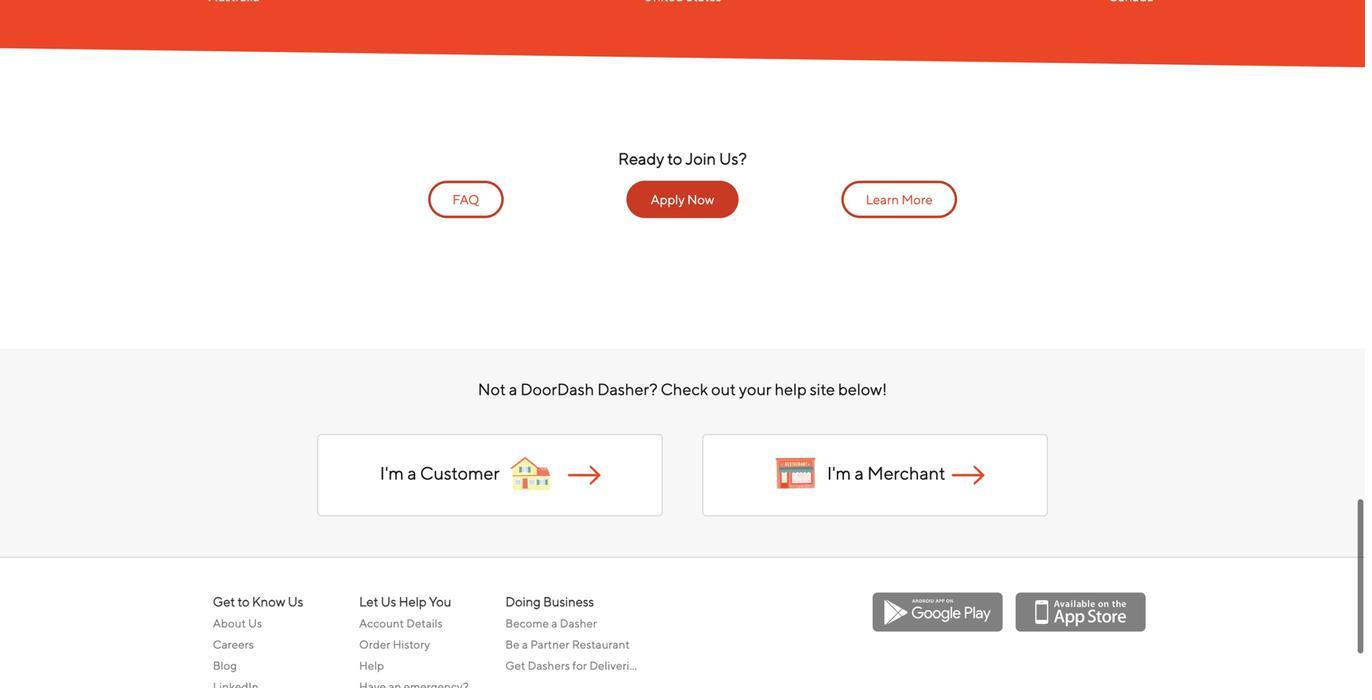 Task type: vqa. For each thing, say whether or not it's contained in the screenshot.
bottommost "failure"
no



Task type: describe. For each thing, give the bounding box(es) containing it.
you
[[429, 594, 451, 609]]

ready
[[618, 149, 664, 168]]

about
[[213, 617, 246, 630]]

restaurant
[[572, 638, 630, 651]]

1 horizontal spatial us
[[288, 594, 303, 609]]

i'm a customer image
[[500, 443, 561, 504]]

help
[[775, 380, 807, 399]]

get inside doing business become a dasher be a partner restaurant get dashers for deliveries
[[505, 659, 525, 672]]

for
[[572, 659, 587, 672]]

i'm a merchant image
[[952, 466, 985, 485]]

i'm a merchant
[[827, 463, 946, 484]]

apply now link
[[626, 181, 739, 218]]

a up partner
[[551, 617, 558, 630]]

become
[[505, 617, 549, 630]]

let
[[359, 594, 378, 609]]

get dashers for deliveries link
[[505, 655, 641, 677]]

get to know us about us careers blog
[[213, 594, 303, 672]]

check
[[661, 380, 708, 399]]

more
[[901, 192, 933, 207]]

history
[[393, 638, 430, 651]]

apply
[[651, 192, 685, 207]]

careers
[[213, 638, 254, 651]]

a for customer
[[407, 463, 417, 484]]

blog
[[213, 659, 237, 672]]

your
[[739, 380, 772, 399]]

us?
[[719, 149, 747, 168]]

faq
[[453, 192, 479, 207]]

0 vertical spatial help
[[399, 594, 427, 609]]

out
[[711, 380, 736, 399]]

site
[[810, 380, 835, 399]]

deliveries
[[589, 659, 641, 672]]

account
[[359, 617, 404, 630]]

doing
[[505, 594, 541, 609]]

learn
[[866, 192, 899, 207]]

doordash
[[520, 380, 594, 399]]

be
[[505, 638, 520, 651]]

a for doordash
[[509, 380, 517, 399]]

i'm for i'm a merchant
[[827, 463, 851, 484]]

not a doordash dasher? check out your help site below!
[[478, 380, 887, 399]]

be a partner restaurant link
[[505, 634, 639, 655]]

partner
[[530, 638, 570, 651]]

join
[[685, 149, 716, 168]]

not
[[478, 380, 506, 399]]

help link
[[359, 655, 493, 677]]

let us help you account details order history help
[[359, 594, 451, 672]]

customer
[[420, 463, 500, 484]]

to for get
[[238, 594, 250, 609]]

careers link
[[213, 634, 347, 655]]

a for merchant
[[855, 463, 864, 484]]

i'm a customer
[[380, 463, 500, 484]]



Task type: locate. For each thing, give the bounding box(es) containing it.
i'm a merchant link
[[702, 434, 1048, 516]]

get down be
[[505, 659, 525, 672]]

account details link
[[359, 613, 493, 634]]

business
[[543, 594, 594, 609]]

to for ready
[[667, 149, 682, 168]]

to left know
[[238, 594, 250, 609]]

ready to join us?
[[618, 149, 747, 168]]

help up details on the bottom left
[[399, 594, 427, 609]]

merchant
[[867, 463, 946, 484]]

i'm left customer
[[380, 463, 404, 484]]

0 horizontal spatial to
[[238, 594, 250, 609]]

1 vertical spatial get
[[505, 659, 525, 672]]

0 horizontal spatial i'm
[[380, 463, 404, 484]]

details
[[406, 617, 443, 630]]

to left "join"
[[667, 149, 682, 168]]

1 i'm from the left
[[380, 463, 404, 484]]

get inside get to know us about us careers blog
[[213, 594, 235, 609]]

blog link
[[213, 655, 347, 677]]

2 i'm from the left
[[827, 463, 851, 484]]

i'm left "merchant"
[[827, 463, 851, 484]]

1 horizontal spatial i'm
[[827, 463, 851, 484]]

1 vertical spatial help
[[359, 659, 384, 672]]

doing business become a dasher be a partner restaurant get dashers for deliveries
[[505, 594, 641, 672]]

order history link
[[359, 634, 493, 655]]

apply now
[[651, 192, 714, 207]]

to inside get to know us about us careers blog
[[238, 594, 250, 609]]

help
[[399, 594, 427, 609], [359, 659, 384, 672]]

get
[[213, 594, 235, 609], [505, 659, 525, 672]]

order
[[359, 638, 391, 651]]

become a dasher link
[[505, 613, 639, 634]]

a left customer
[[407, 463, 417, 484]]

a
[[509, 380, 517, 399], [407, 463, 417, 484], [855, 463, 864, 484], [551, 617, 558, 630], [522, 638, 528, 651]]

dasher?
[[597, 380, 658, 399]]

know
[[252, 594, 285, 609]]

1 vertical spatial to
[[238, 594, 250, 609]]

2 horizontal spatial us
[[381, 594, 396, 609]]

faq link
[[428, 181, 504, 218]]

0 vertical spatial to
[[667, 149, 682, 168]]

below!
[[838, 380, 887, 399]]

learn more
[[866, 192, 933, 207]]

1 horizontal spatial get
[[505, 659, 525, 672]]

1 horizontal spatial help
[[399, 594, 427, 609]]

i'm
[[380, 463, 404, 484], [827, 463, 851, 484]]

to
[[667, 149, 682, 168], [238, 594, 250, 609]]

i'm for i'm a customer
[[380, 463, 404, 484]]

us inside "let us help you account details order history help"
[[381, 594, 396, 609]]

us right let
[[381, 594, 396, 609]]

0 horizontal spatial get
[[213, 594, 235, 609]]

dasher
[[560, 617, 597, 630]]

help down order
[[359, 659, 384, 672]]

0 horizontal spatial us
[[248, 617, 262, 630]]

a right be
[[522, 638, 528, 651]]

us down know
[[248, 617, 262, 630]]

us right know
[[288, 594, 303, 609]]

about us link
[[213, 613, 347, 634]]

i'm a customer link
[[317, 434, 663, 516]]

a right not
[[509, 380, 517, 399]]

now
[[687, 192, 714, 207]]

us
[[288, 594, 303, 609], [381, 594, 396, 609], [248, 617, 262, 630]]

1 horizontal spatial to
[[667, 149, 682, 168]]

0 vertical spatial get
[[213, 594, 235, 609]]

get up about
[[213, 594, 235, 609]]

learn more link
[[841, 181, 957, 218]]

a left "merchant"
[[855, 463, 864, 484]]

dashers
[[528, 659, 570, 672]]

0 horizontal spatial help
[[359, 659, 384, 672]]



